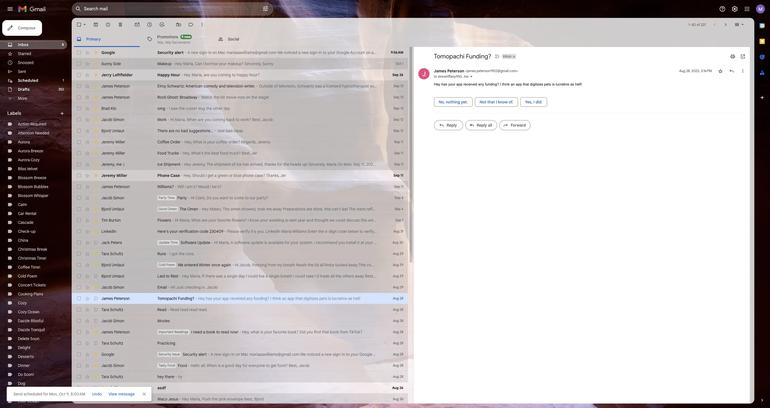 Task type: describe. For each thing, give the bounding box(es) containing it.
27 row from the top
[[72, 338, 408, 350]]

0 vertical spatial do
[[457, 50, 461, 55]]

tara schultz for runs - i got the runs.
[[101, 252, 123, 257]]

1 horizontal spatial party
[[177, 196, 187, 201]]

hey, for hey, what's the best food truck? best, jer
[[183, 151, 190, 156]]

4 row from the top
[[72, 81, 408, 92]]

action
[[18, 122, 29, 127]]

bubbles
[[34, 185, 48, 190]]

funding? for tomopachi funding? - hey has your app received any funding? i think an app that digitizes pets is lucrative as hell!
[[178, 297, 194, 302]]

hey right jesus
[[182, 397, 189, 402]]

jeremy miller for phone case
[[101, 173, 127, 178]]

aug 28 for 24th 'row' from the top of the tomopachi funding? main content
[[393, 308, 403, 312]]

i right can
[[203, 61, 204, 66]]

a down sacramento
[[187, 50, 190, 55]]

omg - i saw the cutest dog the other day
[[157, 106, 230, 111]]

email - hi! just checking in. jacob
[[157, 285, 218, 290]]

1 vertical spatial day
[[238, 274, 245, 279]]

i right "flowers?"
[[248, 218, 249, 223]]

coffee time!
[[18, 265, 40, 270]]

for right thanks at the top of page
[[277, 162, 282, 167]]

klo
[[111, 106, 116, 111]]

1 left 50
[[689, 23, 690, 27]]

2 tim from the left
[[437, 218, 443, 223]]

maria, up the checking
[[190, 274, 201, 279]]

nothing
[[446, 100, 460, 105]]

of.
[[509, 100, 514, 105]]

i right system.
[[314, 241, 315, 246]]

stonetiffany950
[[438, 75, 462, 79]]

2 vertical spatial we
[[300, 353, 306, 358]]

time for software
[[170, 241, 178, 245]]

1 vertical spatial pets
[[319, 297, 327, 302]]

sep 12 for work - hi maria, when are you coming back to work? best, jacob
[[394, 118, 403, 122]]

yet.
[[461, 100, 468, 105]]

- left watch
[[198, 95, 200, 100]]

delight
[[18, 346, 30, 351]]

the left 'best'
[[204, 151, 210, 156]]

american
[[186, 84, 203, 89]]

i down cold poem we entered winter once again - hi jacob, freezing from my breath neath the lid all limbs tucked away this coffin is your abode from now and onwards
[[293, 274, 294, 279]]

best, right truck?
[[242, 151, 251, 156]]

can't
[[332, 207, 341, 212]]

tomopachi funding? main content
[[72, 18, 755, 409]]

gmail image
[[18, 3, 48, 15]]

firm
[[461, 207, 468, 212]]

any inside 'row'
[[246, 297, 253, 302]]

cascade link
[[18, 220, 34, 225]]

last
[[342, 207, 348, 212]]

1 horizontal spatial received
[[464, 82, 477, 87]]

- left will
[[175, 185, 177, 190]]

did
[[300, 330, 306, 335]]

- up tasty food food - hello all, when is a good day for everyone to get food? best, jacob
[[208, 353, 210, 358]]

television
[[227, 84, 243, 89]]

hey up hour
[[175, 61, 182, 66]]

schultz for runs
[[110, 252, 123, 257]]

schultz for hey
[[110, 375, 123, 380]]

2 sunny from the left
[[263, 61, 273, 66]]

1 read from the left
[[157, 308, 166, 313]]

0 vertical spatial digitizes
[[530, 82, 543, 87]]

jacob for 31th 'row' from the top of the tomopachi funding? main content
[[101, 386, 113, 391]]

- right rest
[[179, 274, 181, 279]]

row containing jerry leftfielder
[[72, 69, 408, 81]]

- right hour
[[181, 73, 183, 78]]

i right will
[[185, 185, 186, 190]]

could for thought
[[336, 218, 345, 223]]

check-up link
[[18, 229, 36, 234]]

row containing sunny side
[[72, 58, 408, 69]]

0 vertical spatial there
[[205, 274, 215, 279]]

9 row from the top
[[72, 137, 408, 148]]

2 vertical spatial away
[[355, 274, 364, 279]]

3 tara schultz from the top
[[101, 341, 123, 346]]

toggle split pane mode image
[[734, 22, 740, 27]]

as inside 'row'
[[348, 297, 352, 302]]

hey, left what
[[242, 330, 250, 335]]

0 horizontal spatial you,
[[416, 50, 423, 55]]

1 horizontal spatial read
[[189, 308, 197, 313]]

i inside yes, i did. button
[[534, 100, 535, 105]]

break
[[37, 247, 47, 252]]

james peterson for tomopachi funding?
[[101, 297, 130, 302]]

0 vertical spatial noticed
[[284, 50, 297, 55]]

florist
[[384, 218, 394, 223]]

the right "with" in the left bottom of the page
[[377, 218, 383, 223]]

32 row from the top
[[72, 394, 408, 406]]

we'll
[[514, 353, 522, 358]]

2 vertical spatial and
[[421, 263, 428, 268]]

0 horizontal spatial was
[[216, 274, 223, 279]]

practicing link
[[157, 341, 377, 347]]

best, down coffin
[[365, 274, 374, 279]]

0 vertical spatial all
[[488, 123, 492, 128]]

1 vertical spatial alert
[[199, 353, 207, 358]]

row containing linkedin
[[72, 226, 408, 238]]

push
[[202, 397, 211, 402]]

hit
[[220, 95, 225, 100]]

think inside 'row'
[[272, 297, 281, 302]]

could for breath
[[295, 274, 305, 279]]

- right work
[[167, 117, 169, 122]]

coming for back
[[212, 117, 225, 122]]

0 horizontal spatial of
[[232, 162, 235, 167]]

1 horizontal spatial all
[[331, 274, 335, 279]]

cooking plans
[[18, 292, 43, 297]]

jacob for 19th 'row' from the bottom of the tomopachi funding? main content
[[101, 196, 112, 201]]

1 vertical spatial mariaaawilliams@gmail.com
[[250, 353, 300, 358]]

0 vertical spatial was
[[408, 50, 415, 55]]

are for maria,
[[204, 73, 210, 78]]

reply for reply all
[[477, 123, 487, 128]]

hi left the jacob,
[[235, 263, 239, 268]]

omg
[[157, 106, 165, 111]]

1 horizontal spatial from
[[340, 330, 348, 335]]

check-
[[18, 229, 31, 234]]

0 horizontal spatial jer
[[251, 151, 257, 156]]

trucks
[[167, 151, 179, 156]]

aug 28 for 4th 'row' from the bottom of the tomopachi funding? main content
[[393, 364, 403, 368]]

tomopachi funding?
[[434, 53, 491, 60]]

0 vertical spatial we
[[277, 50, 283, 55]]

snoozed
[[18, 60, 34, 65]]

5 jacob simon from the top
[[101, 364, 124, 369]]

1 28 from the top
[[400, 297, 403, 301]]

50
[[692, 23, 696, 27]]

1 vertical spatial breath
[[281, 274, 292, 279]]

1 horizontal spatial has
[[243, 162, 249, 167]]

yes, i did. button
[[521, 97, 547, 107]]

tasty
[[159, 364, 167, 368]]

- right writer.
[[256, 84, 258, 89]]

hi right flowers
[[175, 218, 179, 223]]

30
[[399, 241, 403, 245]]

1 horizontal spatial ,
[[462, 75, 463, 79]]

- right runs
[[167, 252, 169, 257]]

1 book from the left
[[206, 330, 215, 335]]

know inside button
[[498, 100, 508, 105]]

0 vertical spatial me
[[464, 75, 469, 79]]

up!
[[302, 162, 308, 167]]

the right last in the left bottom of the page
[[349, 207, 356, 212]]

tickets
[[33, 283, 46, 288]]

older image
[[723, 22, 729, 27]]

makeup?
[[228, 61, 244, 66]]

security for issue
[[159, 353, 171, 357]]

best, right food?
[[289, 364, 298, 369]]

1 horizontal spatial and
[[307, 218, 313, 223]]

- right flowers
[[172, 218, 174, 223]]

poem for cold poem
[[27, 274, 37, 279]]

software
[[181, 241, 196, 246]]

christmas break
[[18, 247, 47, 252]]

jacob simon for movies
[[101, 319, 124, 324]]

0 horizontal spatial and
[[219, 84, 226, 89]]

2 shipment from the left
[[513, 162, 529, 167]]

hour
[[171, 73, 180, 78]]

sep for just bad ideas
[[394, 129, 400, 133]]

thanks,
[[266, 173, 280, 178]]

2 read from the left
[[170, 308, 179, 313]]

aurora cozy link
[[18, 158, 40, 163]]

hi right work
[[170, 117, 174, 122]]

best, right 30
[[413, 241, 422, 246]]

the left floor,
[[500, 207, 506, 212]]

jacob simon for email
[[101, 285, 124, 290]]

1 horizontal spatial anything.
[[485, 353, 502, 358]]

you right did
[[307, 330, 313, 335]]

sep 1
[[395, 218, 403, 223]]

- down the checking
[[195, 297, 197, 302]]

19 row from the top
[[72, 249, 408, 260]]

borrow
[[205, 61, 218, 66]]

sep 13 for i saw the cutest dog the other day
[[394, 106, 403, 111]]

the right jeremy,
[[207, 162, 213, 167]]

26 for happy hour - hey maria, are you coming to happy hour?
[[400, 73, 403, 77]]

i right readings
[[191, 330, 192, 335]]

year
[[298, 218, 306, 223]]

12 row from the top
[[72, 170, 408, 182]]

28 for 3rd 'row' from the bottom
[[400, 375, 403, 380]]

- right 230409
[[224, 229, 226, 234]]

saw
[[171, 106, 178, 111]]

sep for hi maria, what are your favorite flowers? i know your wedding is next year and thought we could discuss this with the florist this weekend. regards, tim
[[395, 218, 401, 223]]

blossom bubbles
[[18, 185, 48, 190]]

0 vertical spatial think
[[502, 82, 510, 87]]

sep for hey maria, are you coming to happy hour?
[[392, 73, 399, 77]]

the left stage!
[[251, 95, 257, 100]]

concert tickets
[[18, 283, 46, 288]]

elroy schwartz: american comedy and television writer. -
[[157, 84, 259, 89]]

1 horizontal spatial account
[[373, 353, 388, 358]]

28 for fifth 'row' from the bottom of the tomopachi funding? main content
[[400, 353, 403, 357]]

2 vertical spatial me
[[266, 207, 272, 212]]

hey down stonetiffany950
[[434, 82, 440, 87]]

2 single from the left
[[269, 274, 280, 279]]

sep for i saw the cutest dog the other day
[[394, 106, 400, 111]]

- left i
[[166, 106, 168, 111]]

laid
[[157, 274, 165, 279]]

bjord umlaut for waco jesus
[[101, 397, 124, 402]]

0 vertical spatial breath
[[283, 263, 295, 268]]

1 horizontal spatial sincerely,
[[309, 162, 326, 167]]

arrived,
[[250, 162, 263, 167]]

james peterson for rock ghost: broadway
[[101, 95, 130, 100]]

tomopachi for tomopachi funding?
[[434, 53, 465, 60]]

upon
[[490, 207, 499, 212]]

peterson for williams? - will i am's? would i be's?
[[114, 185, 130, 190]]

0 vertical spatial away
[[273, 207, 282, 212]]

new inside tab
[[184, 35, 191, 39]]

1 horizontal spatial hell!
[[575, 82, 582, 87]]

2 horizontal spatial was
[[431, 353, 438, 358]]

williams? - will i am's? would i be's?
[[157, 185, 222, 190]]

28 for 8th 'row' from the bottom
[[400, 319, 403, 324]]

aug 29 for email - hi! just checking in. jacob
[[393, 286, 403, 290]]

sep for watch the hit movie now on the stage!
[[394, 95, 400, 99]]

- right makeup
[[173, 61, 174, 66]]

a up tasty food food - hello all, when is a good day for everyone to get food? best, jacob
[[211, 353, 213, 358]]

hi left clark,
[[191, 196, 194, 201]]

soon
[[30, 337, 39, 342]]

bjord umlaut for laid to rest
[[101, 274, 124, 279]]

undo alert
[[90, 390, 104, 400]]

- right "trucks"
[[180, 151, 182, 156]]

28 row from the top
[[72, 350, 551, 361]]

2 umlaut from the top
[[112, 207, 124, 212]]

1 horizontal spatial omen
[[187, 207, 198, 212]]

0 vertical spatial funding?
[[485, 82, 499, 87]]

tomopachi for tomopachi funding? - hey has your app received any funding? i think an app that digitizes pets is lucrative as hell!
[[157, 297, 177, 302]]

1 13 from the top
[[400, 84, 403, 88]]

11 for blue
[[401, 174, 403, 178]]

0 vertical spatial sincerely,
[[245, 61, 262, 66]]

1 vertical spatial you,
[[439, 353, 446, 358]]

- down williams? - will i am's? would i be's? at the top left
[[188, 196, 190, 201]]

hey right hour
[[184, 73, 191, 78]]

0 vertical spatial cozy
[[31, 158, 40, 163]]

aug 26 for asdf
[[392, 387, 403, 391]]

ocean for cozy ocean
[[28, 310, 39, 315]]

attention
[[18, 131, 34, 136]]

are left "done,"
[[307, 207, 312, 212]]

you down makeup - hey maria, can i borrow your makeup? sincerely, sunny
[[211, 73, 217, 78]]

james for rock ghost: broadway - watch the hit movie now on the stage!
[[101, 95, 113, 100]]

blossom whisper
[[18, 194, 48, 199]]

1 horizontal spatial device.
[[406, 353, 419, 358]]

1 happy from the left
[[157, 73, 170, 78]]

aug 30
[[393, 241, 403, 245]]

- right order
[[182, 140, 183, 145]]

christmas break link
[[18, 247, 47, 252]]

aug inside aug 28, 2023, 3:16 pm cell
[[680, 69, 686, 73]]

a left software
[[231, 241, 233, 246]]

1 jack from the left
[[101, 241, 110, 246]]

- right case
[[181, 173, 183, 178]]

0 vertical spatial as
[[570, 82, 574, 87]]

jacob simon for work
[[101, 117, 124, 122]]

the left heads
[[283, 162, 289, 167]]

0 horizontal spatial has
[[206, 297, 212, 302]]

that inside button
[[487, 100, 495, 105]]

26 row from the top
[[72, 327, 408, 338]]

row containing brad klo
[[72, 103, 408, 114]]

11 for jeremy
[[401, 140, 403, 144]]

delight link
[[18, 346, 30, 351]]

aug 28 for 8th 'row' from the bottom
[[393, 319, 403, 324]]

blossom for blossom bubbles
[[18, 185, 33, 190]]

the left others
[[336, 274, 341, 279]]

waco
[[157, 397, 167, 402]]

1 horizontal spatial just
[[217, 129, 225, 134]]

blossom for blossom breeze
[[18, 176, 33, 181]]

do inside labels navigation
[[18, 373, 23, 378]]

1 vertical spatial away
[[349, 263, 358, 268]]

0 vertical spatial day
[[224, 106, 230, 111]]

bjord for 1st 'row' from the bottom of the tomopachi funding? main content
[[101, 397, 111, 402]]

drafts
[[18, 87, 30, 92]]

0 vertical spatial any
[[478, 82, 484, 87]]

- right jesus
[[179, 397, 181, 402]]

0 vertical spatial when
[[187, 117, 197, 122]]

what
[[251, 330, 260, 335]]

time for party
[[167, 196, 175, 200]]

got
[[172, 252, 178, 257]]

- left hy
[[175, 375, 177, 380]]

settings image
[[732, 6, 738, 12]]

tara schultz for hey there - hy
[[101, 375, 123, 380]]

0 vertical spatial get
[[208, 173, 214, 178]]

hello
[[191, 364, 200, 369]]

bjord umlaut for there are no bad suggestions...
[[101, 129, 124, 134]]

0 vertical spatial account
[[350, 50, 365, 55]]

1 horizontal spatial do
[[480, 353, 484, 358]]

2 horizontal spatial of
[[697, 23, 700, 27]]

30 row from the top
[[72, 372, 408, 383]]

best, right work?
[[252, 117, 261, 122]]

maria, up no
[[175, 117, 186, 122]]

2 horizontal spatial read
[[221, 330, 229, 335]]

- down sacramento
[[185, 50, 186, 55]]

not
[[480, 100, 486, 105]]

25 row from the top
[[72, 316, 408, 327]]

has
[[498, 162, 505, 167]]

simon for asdf
[[114, 386, 126, 391]]

christmas for christmas break
[[18, 247, 36, 252]]

1 horizontal spatial at
[[376, 162, 380, 167]]

1 vertical spatial need
[[193, 330, 202, 335]]

i down the laid to rest - hey maria, if there was a single day i could live a single breath i could take i'd trade all the others away best, bjord
[[270, 297, 271, 302]]

peters
[[111, 241, 122, 246]]

tara for hey there - hy
[[101, 375, 109, 380]]

15 row from the top
[[72, 204, 542, 215]]

the left pink
[[212, 397, 218, 402]]

the left lid at the left bottom of page
[[308, 263, 314, 268]]

soon!
[[24, 373, 34, 378]]

1 50 of 227
[[689, 23, 706, 27]]

tara for runs - i got the runs.
[[101, 252, 109, 257]]

0 horizontal spatial read
[[180, 308, 188, 313]]

showed,
[[242, 207, 256, 212]]

don't
[[432, 50, 441, 55]]

desserts link
[[18, 355, 34, 360]]

will
[[178, 185, 184, 190]]

13 for i saw the cutest dog the other day
[[400, 106, 403, 111]]

cooking
[[18, 292, 33, 297]]

yes, i did.
[[525, 100, 543, 105]]

the right 'got'
[[179, 252, 185, 257]]

- left hello
[[188, 364, 190, 369]]

2 happy from the left
[[237, 73, 248, 78]]

i down james.peterson1902@gmail.com
[[500, 82, 501, 87]]

archive image
[[93, 22, 99, 27]]

dazzle for dazzle blissful
[[18, 319, 30, 324]]

cozy for cozy link
[[18, 301, 27, 306]]

3 schultz from the top
[[110, 341, 123, 346]]

8 row from the top
[[72, 125, 408, 137]]

want
[[220, 196, 229, 201]]

tab list containing promotions
[[72, 31, 755, 47]]

- down work - hi maria, when are you coming back to work? best, jacob
[[214, 129, 216, 134]]

book?
[[288, 330, 299, 335]]

22 row from the top
[[72, 282, 408, 294]]

1 vertical spatial now
[[412, 263, 420, 268]]

jeremy miller for food trucks
[[101, 151, 125, 156]]

2 horizontal spatial food
[[178, 364, 187, 369]]

0 vertical spatial regards,
[[241, 140, 257, 145]]

0 horizontal spatial could
[[248, 274, 258, 279]]

are left no
[[169, 129, 174, 134]]

the right dog in the top of the page
[[206, 106, 212, 111]]

1 vertical spatial noticed
[[307, 353, 320, 358]]

the right saw
[[179, 106, 185, 111]]

0 horizontal spatial favorite
[[217, 218, 231, 223]]

2 vertical spatial day
[[235, 364, 242, 369]]

you left install
[[339, 241, 345, 246]]

0 vertical spatial anything.
[[462, 50, 479, 55]]

miller for coffee order - hey, what is your coffee order? regards, jeremy
[[115, 140, 125, 145]]

0 horizontal spatial all
[[320, 263, 324, 268]]

writer.
[[244, 84, 255, 89]]

26 for waco jesus - hey maria, push the pink envelope best, bjord
[[400, 398, 403, 402]]

2 book from the left
[[330, 330, 339, 335]]

social tab
[[213, 31, 284, 47]]

update inside "update time software update - hi maria, a software update is available for your system. i recommend you install it at your earliest convenience. best, jack"
[[159, 241, 170, 245]]

1 horizontal spatial when
[[207, 364, 217, 369]]

maria, left can
[[183, 61, 194, 66]]

hey left mateo,
[[202, 207, 209, 212]]

freezing
[[252, 263, 267, 268]]

no
[[414, 207, 419, 212]]

5 row from the top
[[72, 92, 408, 103]]

352
[[58, 87, 64, 92]]

21 row from the top
[[72, 271, 408, 282]]

blossom for blossom whisper
[[18, 194, 33, 199]]

1 up 31
[[402, 218, 403, 223]]

i down the jacob,
[[246, 274, 247, 279]]

sep for hey, what's the best food truck? best, jer
[[394, 151, 400, 155]]

1 vertical spatial me
[[116, 162, 122, 167]]

2 horizontal spatial need
[[465, 353, 474, 358]]

1 vertical spatial favorite
[[273, 330, 287, 335]]

10:41
[[381, 162, 389, 167]]

security for alert
[[157, 50, 174, 55]]

this
[[358, 263, 366, 268]]

you down dog in the top of the page
[[205, 117, 211, 122]]

hey right rest
[[182, 274, 189, 279]]

- down clark,
[[199, 207, 201, 212]]

maria, left push at the bottom
[[190, 397, 201, 402]]

rock
[[157, 95, 166, 100]]

for left everyone
[[243, 364, 248, 369]]

weekend.
[[402, 218, 419, 223]]

24 row from the top
[[72, 305, 408, 316]]

2 bjord umlaut from the top
[[101, 207, 124, 212]]

funding? inside 'row'
[[254, 297, 269, 302]]

2 horizontal spatial has
[[441, 82, 447, 87]]

know inside 'row'
[[250, 218, 259, 223]]

1 up sep 26
[[402, 62, 403, 66]]

hey, for hey, should i get a green or blue phone case? thanks, jer
[[184, 173, 191, 178]]

1 vertical spatial regards,
[[420, 218, 436, 223]]

- right shipment
[[181, 162, 183, 167]]

labels heading
[[7, 111, 59, 117]]

check-up
[[18, 229, 36, 234]]

1 aug 28 from the top
[[393, 297, 403, 301]]

sep 4 for preparations
[[395, 207, 403, 211]]

1 vertical spatial jer
[[280, 173, 286, 178]]

thanks
[[264, 162, 276, 167]]

0 horizontal spatial now
[[238, 95, 245, 100]]

for right available
[[285, 241, 290, 246]]

0 vertical spatial an
[[511, 82, 515, 87]]

2 jacob simon from the top
[[101, 196, 124, 201]]

hour?
[[249, 73, 260, 78]]

elixir ocean link
[[18, 400, 39, 405]]

green
[[218, 173, 228, 178]]

1 bad from the left
[[181, 129, 188, 134]]

simon for movies
[[113, 319, 124, 324]]

- left the hi!
[[168, 285, 170, 290]]

23 row from the top
[[72, 294, 408, 305]]

hey up 'read.'
[[198, 297, 205, 302]]

hi down 230409
[[214, 241, 218, 246]]

readings
[[174, 331, 188, 335]]

- up movies
[[167, 308, 169, 313]]

1 row from the top
[[72, 47, 479, 58]]

hey left jeremy,
[[184, 162, 191, 167]]

0 vertical spatial mariaaawilliams@gmail.com
[[227, 50, 276, 55]]

sep 11 for blue
[[394, 174, 403, 178]]



Task type: locate. For each thing, give the bounding box(es) containing it.
3 row from the top
[[72, 69, 408, 81]]

cold inside cold poem we entered winter once again - hi jacob, freezing from my breath neath the lid all limbs tucked away this coffin is your abode from now and onwards
[[159, 263, 166, 267]]

3 jeremy miller from the top
[[101, 173, 127, 178]]

3 29 from the top
[[400, 274, 403, 279]]

christmas
[[18, 247, 36, 252], [18, 256, 36, 261]]

when down the cutest
[[187, 117, 197, 122]]

that
[[523, 82, 529, 87], [487, 100, 495, 105], [295, 297, 303, 302], [322, 330, 329, 335]]

8:00 am
[[71, 392, 85, 397]]

yes,
[[525, 100, 533, 105]]

delete image
[[118, 22, 123, 27]]

earliest
[[374, 241, 387, 246]]

Search mail text field
[[84, 6, 246, 12]]

message
[[118, 392, 135, 397]]

me left show details "image"
[[464, 75, 469, 79]]

4 right brought at the bottom
[[402, 207, 403, 211]]

1 vertical spatial and
[[307, 218, 313, 223]]

favorite up 230409
[[217, 218, 231, 223]]

bjord for eighth 'row' from the top
[[101, 129, 111, 134]]

1 tara from the top
[[101, 252, 109, 257]]

jerry
[[101, 73, 112, 78]]

peterson for elroy schwartz: american comedy and television writer. -
[[114, 84, 130, 89]]

2 reply from the left
[[477, 123, 487, 128]]

you left want
[[213, 196, 219, 201]]

cold for cold poem
[[18, 274, 26, 279]]

jack left peters
[[101, 241, 110, 246]]

flowers?
[[232, 218, 247, 223]]

0 horizontal spatial food
[[157, 151, 166, 156]]

there
[[205, 274, 215, 279], [165, 375, 174, 380]]

- down 230409
[[211, 241, 213, 246]]

the right 'good'
[[180, 207, 186, 212]]

the left hit
[[214, 95, 219, 100]]

0 horizontal spatial think
[[272, 297, 281, 302]]

1 vertical spatial cold
[[18, 274, 26, 279]]

1 single from the left
[[227, 274, 237, 279]]

28 for 24th 'row' from the top of the tomopachi funding? main content
[[400, 308, 403, 312]]

time! for coffee time!
[[31, 265, 40, 270]]

0 horizontal spatial poem
[[27, 274, 37, 279]]

2 horizontal spatial we
[[300, 353, 306, 358]]

3 28 from the top
[[400, 319, 403, 324]]

know left of.
[[498, 100, 508, 105]]

3 tara from the top
[[101, 341, 109, 346]]

happy hour - hey maria, are you coming to happy hour?
[[157, 73, 260, 78]]

0 vertical spatial need
[[442, 50, 451, 55]]

, inside 'row'
[[114, 162, 115, 167]]

back
[[226, 117, 235, 122]]

received inside 'row'
[[230, 297, 245, 302]]

aug
[[680, 69, 686, 73], [394, 230, 400, 234], [393, 241, 399, 245], [393, 252, 399, 256], [393, 263, 399, 267], [393, 274, 399, 279], [393, 286, 399, 290], [393, 297, 399, 301], [393, 308, 399, 312], [393, 319, 399, 324], [393, 331, 399, 335], [393, 342, 399, 346], [393, 353, 399, 357], [393, 364, 399, 368], [393, 375, 399, 380], [392, 387, 399, 391], [393, 398, 399, 402]]

1 vertical spatial anything.
[[485, 353, 502, 358]]

christmas for christmas time!
[[18, 256, 36, 261]]

0 horizontal spatial cold
[[18, 274, 26, 279]]

1 vertical spatial 4
[[402, 207, 403, 211]]

coffee inside labels navigation
[[18, 265, 30, 270]]

4 tara schultz from the top
[[101, 375, 123, 380]]

sep 26
[[392, 73, 403, 77]]

james for williams? - will i am's? would i be's?
[[101, 185, 113, 190]]

- right again
[[232, 263, 234, 268]]

sep 13
[[394, 84, 403, 88], [394, 95, 403, 99], [394, 106, 403, 111]]

2 aug 29 from the top
[[393, 263, 403, 267]]

funding? down email - hi! just checking in. jacob
[[178, 297, 194, 302]]

bjord for 18th 'row' from the bottom
[[101, 207, 111, 212]]

move to image
[[176, 22, 182, 27]]

no, nothing yet. button
[[434, 97, 473, 107]]

dazzle blissful link
[[18, 319, 43, 324]]

to stonetiffany950 , me
[[434, 75, 469, 79]]

at right it
[[361, 241, 364, 246]]

1 reply from the left
[[447, 123, 457, 128]]

3 13 from the top
[[400, 106, 403, 111]]

aurora for aurora cozy
[[18, 158, 30, 163]]

1 horizontal spatial know
[[498, 100, 508, 105]]

aug 28, 2023, 3:16 pm cell
[[680, 68, 712, 74]]

2 sep 12 from the top
[[394, 129, 403, 133]]

umlaut for laid
[[112, 274, 124, 279]]

for inside alert
[[43, 392, 48, 397]]

1 jeremy miller from the top
[[101, 140, 125, 145]]

10 row from the top
[[72, 148, 408, 159]]

1 horizontal spatial jer
[[280, 173, 286, 178]]

20 row from the top
[[72, 260, 444, 271]]

3 bjord umlaut from the top
[[101, 263, 124, 268]]

sep for hey, should i get a green or blue phone case? thanks, jer
[[394, 174, 400, 178]]

1 vertical spatial sincerely,
[[309, 162, 326, 167]]

sep for hi maria, when are you coming back to work? best, jacob
[[394, 118, 400, 122]]

starred link
[[18, 51, 31, 56]]

time inside "update time software update - hi maria, a software update is available for your system. i recommend you install it at your earliest convenience. best, jack"
[[170, 241, 178, 245]]

alert
[[7, 13, 761, 402]]

ideas
[[234, 129, 243, 134]]

breeze for aurora breeze
[[31, 149, 43, 154]]

advanced search options image
[[260, 3, 271, 14]]

blossom down blossom breeze link
[[18, 185, 33, 190]]

3 james peterson from the top
[[101, 185, 130, 190]]

lucrative inside 'row'
[[332, 297, 347, 302]]

cold inside labels navigation
[[18, 274, 26, 279]]

hey, left has
[[490, 162, 497, 167]]

coffee for coffee time!
[[18, 265, 30, 270]]

0 horizontal spatial omen
[[168, 207, 177, 211]]

1 horizontal spatial get
[[271, 364, 277, 369]]

5 bjord umlaut from the top
[[101, 397, 124, 402]]

0 horizontal spatial bad
[[181, 129, 188, 134]]

away left the this
[[349, 263, 358, 268]]

jeremy,
[[192, 162, 206, 167]]

0 vertical spatial funding?
[[466, 53, 491, 60]]

0 vertical spatial coffee
[[157, 140, 169, 145]]

18 row from the top
[[72, 238, 431, 249]]

i right should
[[206, 173, 207, 178]]

find
[[314, 330, 321, 335]]

dazzle for dazzle tranquil
[[18, 328, 30, 333]]

1 horizontal spatial pets
[[544, 82, 551, 87]]

jacob for 7th 'row'
[[101, 117, 112, 122]]

mariaaawilliams@gmail.com down 'practicing' link
[[250, 353, 300, 358]]

tomopachi inside 'row'
[[157, 297, 177, 302]]

29 for runs - i got the runs.
[[400, 252, 403, 256]]

1 vertical spatial ocean
[[27, 400, 39, 405]]

ice
[[236, 162, 242, 167]]

time inside party time party - hi clark, do you want to come to our party?
[[167, 196, 175, 200]]

1 horizontal spatial alert
[[199, 353, 207, 358]]

discuss
[[346, 218, 360, 223]]

2 28 from the top
[[400, 308, 403, 312]]

i inside not that i know of. button
[[496, 100, 497, 105]]

alert containing send scheduled for mon, oct 9, 8:00 am
[[7, 13, 761, 402]]

4 bjord umlaut from the top
[[101, 274, 124, 279]]

show details image
[[470, 75, 473, 78]]

simon for work
[[113, 117, 124, 122]]

row
[[72, 47, 479, 58], [72, 58, 408, 69], [72, 69, 408, 81], [72, 81, 408, 92], [72, 92, 408, 103], [72, 103, 408, 114], [72, 114, 408, 125], [72, 125, 408, 137], [72, 137, 408, 148], [72, 148, 408, 159], [72, 159, 534, 170], [72, 170, 408, 182], [72, 182, 408, 193], [72, 193, 408, 204], [72, 204, 542, 215], [72, 215, 443, 226], [72, 226, 408, 238], [72, 238, 431, 249], [72, 249, 408, 260], [72, 260, 444, 271], [72, 271, 408, 282], [72, 282, 408, 294], [72, 294, 408, 305], [72, 305, 408, 316], [72, 316, 408, 327], [72, 327, 408, 338], [72, 338, 408, 350], [72, 350, 551, 361], [72, 361, 408, 372], [72, 372, 408, 383], [72, 383, 408, 394], [72, 394, 408, 406]]

0 vertical spatial aug 26
[[392, 387, 403, 391]]

oct inside 'row'
[[396, 62, 401, 66]]

funding? down live
[[254, 297, 269, 302]]

1 sep 13 from the top
[[394, 84, 403, 88]]

coffee inside 'row'
[[157, 140, 169, 145]]

time down williams?
[[167, 196, 175, 200]]

6 28 from the top
[[400, 353, 403, 357]]

4 for preparations
[[402, 207, 403, 211]]

neath
[[296, 263, 307, 268]]

6 aug 28 from the top
[[393, 353, 403, 357]]

day right the good
[[235, 364, 242, 369]]

1 sep 12 from the top
[[394, 118, 403, 122]]

on
[[338, 162, 343, 167]]

1 aug 29 from the top
[[393, 252, 403, 256]]

17 row from the top
[[72, 226, 408, 238]]

has up 'read.'
[[206, 297, 212, 302]]

coffee up the cold poem link
[[18, 265, 30, 270]]

3 sep 13 from the top
[[394, 106, 403, 111]]

do right don't
[[480, 353, 484, 358]]

concert tickets link
[[18, 283, 46, 288]]

practicing
[[157, 341, 175, 346]]

0 horizontal spatial any
[[246, 297, 253, 302]]

aug 28 for fifth 'row' from the bottom of the tomopachi funding? main content
[[393, 353, 403, 357]]

poem inside labels navigation
[[27, 274, 37, 279]]

breeze up "bubbles" at left top
[[34, 176, 46, 181]]

1 vertical spatial know
[[250, 218, 259, 223]]

party down will
[[177, 196, 187, 201]]

food inside tasty food food - hello all, when is a good day for everyone to get food? best, jacob
[[167, 364, 175, 368]]

maria
[[327, 162, 337, 167]]

0 horizontal spatial just
[[176, 285, 184, 290]]

winter
[[199, 263, 211, 268]]

1 12 from the top
[[400, 118, 403, 122]]

4 28 from the top
[[400, 331, 403, 335]]

2 horizontal spatial from
[[403, 263, 411, 268]]

best, right envelope
[[244, 397, 253, 402]]

0 horizontal spatial received
[[230, 297, 245, 302]]

dazzle down 'cozy ocean'
[[18, 319, 30, 324]]

31 row from the top
[[72, 383, 408, 394]]

1 horizontal spatial there
[[205, 274, 215, 279]]

1 vertical spatial mon,
[[49, 392, 58, 397]]

sep for hey jeremy, the shipment of ice has arrived, thanks for the heads up! sincerely, maria on mon, sep 11, 2023 at 10:41 am jeremy miller <millerjeremy500@gmail.com> wrote: hey, has the shipment of
[[394, 162, 400, 167]]

oct up sep 26
[[396, 62, 401, 66]]

all right lid at the left bottom of page
[[320, 263, 324, 268]]

james
[[434, 69, 446, 74], [101, 84, 113, 89], [101, 95, 113, 100], [101, 185, 113, 190], [101, 297, 113, 302], [101, 330, 113, 335]]

0 vertical spatial jer
[[251, 151, 257, 156]]

0 horizontal spatial oct
[[59, 392, 65, 397]]

1 vertical spatial funding?
[[254, 297, 269, 302]]

1 vertical spatial cozy
[[18, 301, 27, 306]]

13 row from the top
[[72, 182, 408, 193]]

need right don't
[[442, 50, 451, 55]]

i left be's?
[[210, 185, 211, 190]]

11 for arrived,
[[401, 162, 403, 167]]

cascade
[[18, 220, 34, 225]]

james for elroy schwartz: american comedy and television writer. -
[[101, 84, 113, 89]]

omen
[[187, 207, 198, 212], [168, 207, 177, 211]]

4 aug 28 from the top
[[393, 331, 403, 335]]

are for what
[[202, 218, 207, 223]]

do right don't
[[457, 50, 461, 55]]

favorite left the book?
[[273, 330, 287, 335]]

snoozed link
[[18, 60, 34, 65]]

coffee order - hey, what is your coffee order? regards, jeremy
[[157, 140, 271, 145]]

starred
[[18, 51, 31, 56]]

1 inside labels navigation
[[63, 78, 64, 83]]

cozy ocean
[[18, 310, 39, 315]]

update
[[251, 241, 263, 246]]

0 vertical spatial alert
[[175, 50, 184, 55]]

row containing tim burton
[[72, 215, 443, 226]]

china
[[18, 238, 28, 243]]

6 jacob simon from the top
[[101, 386, 126, 391]]

0 horizontal spatial digitizes
[[304, 297, 318, 302]]

1 horizontal spatial happy
[[237, 73, 248, 78]]

are up code
[[202, 218, 207, 223]]

do right clark,
[[207, 196, 212, 201]]

we
[[329, 218, 335, 223]]

None search field
[[72, 2, 273, 16]]

funding? up the james peterson < james.peterson1902@gmail.com >
[[466, 53, 491, 60]]

at
[[376, 162, 380, 167], [361, 241, 364, 246]]

2 bad from the left
[[226, 129, 233, 134]]

security alert - a new sign-in on mac mariaaawilliams@gmail.com we noticed a new sign-in to your google account on a mac device. if this was you, you don't need to do anything.
[[157, 50, 479, 55]]

bjord for 21th 'row'
[[101, 274, 111, 279]]

0 vertical spatial received
[[464, 82, 477, 87]]

1 horizontal spatial was
[[408, 50, 415, 55]]

schultz for read
[[110, 308, 123, 313]]

2 jeremy miller from the top
[[101, 151, 125, 156]]

7 aug 28 from the top
[[393, 364, 403, 368]]

2 jack from the left
[[423, 241, 431, 246]]

book right find
[[330, 330, 339, 335]]

2 horizontal spatial could
[[336, 218, 345, 223]]

christmas up coffee time! link
[[18, 256, 36, 261]]

cozy
[[31, 158, 40, 163], [18, 301, 27, 306], [18, 310, 27, 315]]

1 tim from the left
[[101, 218, 108, 223]]

1 horizontal spatial lucrative
[[556, 82, 569, 87]]

2 sep 4 from the top
[[395, 207, 403, 211]]

29 row from the top
[[72, 361, 408, 372]]

need
[[442, 50, 451, 55], [193, 330, 202, 335], [465, 353, 474, 358]]

coffee for coffee order - hey, what is your coffee order? regards, jeremy
[[157, 140, 169, 145]]

again
[[221, 263, 231, 268]]

7 row from the top
[[72, 114, 408, 125]]

get left food?
[[271, 364, 277, 369]]

tasty food food - hello all, when is a good day for everyone to get food? best, jacob
[[159, 364, 310, 369]]

ocean down 'scheduled'
[[27, 400, 39, 405]]

2 29 from the top
[[400, 263, 403, 267]]

bliss velvet link
[[18, 167, 38, 172]]

has down stonetiffany950
[[441, 82, 447, 87]]

None checkbox
[[76, 22, 82, 27], [76, 50, 82, 55], [76, 61, 82, 67], [76, 83, 82, 89], [76, 106, 82, 111], [76, 117, 82, 123], [76, 128, 82, 134], [76, 151, 82, 156], [76, 162, 82, 167], [76, 173, 82, 179], [76, 184, 82, 190], [76, 196, 82, 201], [76, 207, 82, 212], [76, 218, 82, 224], [76, 240, 82, 246], [76, 274, 82, 280], [76, 296, 82, 302], [76, 319, 82, 324], [76, 341, 82, 347], [76, 364, 82, 369], [76, 397, 82, 403], [76, 22, 82, 27], [76, 50, 82, 55], [76, 61, 82, 67], [76, 83, 82, 89], [76, 106, 82, 111], [76, 117, 82, 123], [76, 128, 82, 134], [76, 151, 82, 156], [76, 162, 82, 167], [76, 173, 82, 179], [76, 184, 82, 190], [76, 196, 82, 201], [76, 207, 82, 212], [76, 218, 82, 224], [76, 240, 82, 246], [76, 274, 82, 280], [76, 296, 82, 302], [76, 319, 82, 324], [76, 341, 82, 347], [76, 364, 82, 369], [76, 397, 82, 403]]

row containing jack peters
[[72, 238, 431, 249]]

inbox
[[18, 42, 29, 47], [503, 54, 512, 59]]

you, left don't
[[416, 50, 423, 55]]

you right help
[[531, 353, 538, 358]]

alert down sacramento
[[175, 50, 184, 55]]

aug 28 for seventh 'row' from the bottom of the tomopachi funding? main content
[[393, 331, 403, 335]]

inbox inside labels navigation
[[18, 42, 29, 47]]

0 horizontal spatial noticed
[[284, 50, 297, 55]]

jacob simon for asdf
[[101, 386, 126, 391]]

hey, right order
[[184, 140, 192, 145]]

sunny
[[101, 61, 112, 66], [263, 61, 273, 66]]

1 vertical spatial do
[[480, 353, 484, 358]]

hell! inside 'row'
[[353, 297, 361, 302]]

coming for to
[[218, 73, 231, 78]]

i
[[169, 106, 170, 111]]

2 james peterson from the top
[[101, 95, 130, 100]]

tim left burton
[[101, 218, 108, 223]]

blossom breeze
[[18, 176, 46, 181]]

inbox inside inbox button
[[503, 54, 512, 59]]

0 horizontal spatial from
[[268, 263, 276, 268]]

16 row from the top
[[72, 215, 443, 226]]

1 horizontal spatial tomopachi
[[434, 53, 465, 60]]

sincerely, up hour?
[[245, 61, 262, 66]]

2 dazzle from the top
[[18, 328, 30, 333]]

tomopachi funding? - hey has your app received any funding? i think an app that digitizes pets is lucrative as hell!
[[157, 297, 361, 302]]

hell!
[[575, 82, 582, 87], [353, 297, 361, 302]]

dazzle up delete
[[18, 328, 30, 333]]

1 horizontal spatial poem
[[166, 263, 175, 267]]

cold poem
[[18, 274, 37, 279]]

promotions, 9 new messages, tab
[[143, 31, 213, 47]]

1 umlaut from the top
[[112, 129, 124, 134]]

maria, down 230409
[[219, 241, 230, 246]]

digitizes up did.
[[530, 82, 543, 87]]

aurora for "aurora" link
[[18, 140, 30, 145]]

1 up 352
[[63, 78, 64, 83]]

coming down other
[[212, 117, 225, 122]]

5 james peterson from the top
[[101, 330, 130, 335]]

am
[[390, 162, 396, 167]]

what for maria,
[[191, 218, 201, 223]]

sep 11 for jeremy
[[394, 140, 403, 144]]

29 for email - hi! just checking in. jacob
[[400, 286, 403, 290]]

row containing jeremy
[[72, 159, 534, 170]]

and left onwards
[[421, 263, 428, 268]]

0 vertical spatial 12
[[400, 118, 403, 122]]

2 4 from the top
[[402, 207, 403, 211]]

1 horizontal spatial sunny
[[263, 61, 273, 66]]

sep
[[392, 73, 399, 77], [394, 84, 400, 88], [394, 95, 400, 99], [394, 106, 400, 111], [394, 118, 400, 122], [394, 129, 400, 133], [394, 140, 400, 144], [394, 151, 400, 155], [353, 162, 360, 167], [394, 162, 400, 167], [394, 174, 400, 178], [394, 185, 400, 189], [395, 196, 401, 200], [395, 207, 401, 211], [395, 218, 401, 223]]

hey,
[[184, 140, 192, 145], [183, 151, 190, 156], [490, 162, 497, 167], [184, 173, 191, 178], [242, 330, 250, 335]]

1 dazzle from the top
[[18, 319, 30, 324]]

more image
[[199, 22, 205, 27]]

2 aurora from the top
[[18, 149, 30, 154]]

security up hello
[[183, 353, 198, 358]]

1 horizontal spatial could
[[295, 274, 305, 279]]

, left 2
[[114, 162, 115, 167]]

movies link
[[157, 319, 377, 324]]

we
[[277, 50, 283, 55], [178, 263, 183, 268], [300, 353, 306, 358]]

4 schultz from the top
[[110, 375, 123, 380]]

are for when
[[198, 117, 204, 122]]

inbox for inbox "link"
[[18, 42, 29, 47]]

others
[[342, 274, 354, 279]]

1 vertical spatial sep 4
[[395, 207, 403, 211]]

- right now! on the left bottom of the page
[[239, 330, 241, 335]]

sep for hey, what is your coffee order? regards, jeremy
[[394, 140, 400, 144]]

elroy
[[157, 84, 166, 89]]

attention needed link
[[18, 131, 49, 136]]

cozy for cozy ocean
[[18, 310, 27, 315]]

tim down conquer,
[[437, 218, 443, 223]]

ocean up dazzle blissful link
[[28, 310, 39, 315]]

2 sep 13 from the top
[[394, 95, 403, 99]]

1 vertical spatial lucrative
[[332, 297, 347, 302]]

8 28 from the top
[[400, 375, 403, 380]]

1 vertical spatial an
[[282, 297, 287, 302]]

1 tara schultz from the top
[[101, 252, 123, 257]]

tomopachi down email in the left of the page
[[157, 297, 177, 302]]

dazzle tranquil link
[[18, 328, 45, 333]]

0 horizontal spatial inbox
[[18, 42, 29, 47]]

aug 29 for laid to rest - hey maria, if there was a single day i could live a single breath i could take i'd trade all the others away best, bjord
[[393, 274, 403, 279]]

1 4 from the top
[[402, 196, 403, 200]]

0 horizontal spatial device.
[[383, 50, 396, 55]]

14 row from the top
[[72, 193, 408, 204]]

1 vertical spatial poem
[[27, 274, 37, 279]]

report spam image
[[105, 22, 111, 27]]

labels image
[[188, 22, 194, 27]]

lid
[[315, 263, 319, 268]]

0 vertical spatial inbox
[[18, 42, 29, 47]]

1 vertical spatial oct
[[59, 392, 65, 397]]

for
[[277, 162, 282, 167], [285, 241, 290, 246], [243, 364, 248, 369], [43, 392, 48, 397]]

sign-
[[199, 50, 208, 55], [310, 50, 319, 55], [222, 353, 231, 358], [333, 353, 342, 358]]

suggestions...
[[189, 129, 213, 134]]

11 for jer
[[401, 151, 403, 155]]

4 umlaut from the top
[[112, 274, 124, 279]]

security inside security issue security alert - a new sign-in on mac mariaaawilliams@gmail.com we noticed a new sign-in to your google account on a mac device. if this was you, you don't need to do anything. if not, we'll help you secure
[[159, 353, 171, 357]]

omen inside good omen the omen - hey mateo, the omen showed, took me away preparations are done, this can't last the mere reflection brought disgust no ordeal to conquer, this firm slit it sheds upon the floor, dripping into a
[[168, 207, 177, 211]]

support image
[[719, 6, 726, 12]]

1 vertical spatial 12
[[400, 129, 403, 133]]

good
[[159, 207, 167, 211]]

jer right thanks,
[[280, 173, 286, 178]]

0 vertical spatial christmas
[[18, 247, 36, 252]]

tab list
[[755, 18, 770, 389], [72, 31, 755, 47]]

funding? for tomopachi funding?
[[466, 53, 491, 60]]

0 horizontal spatial at
[[361, 241, 364, 246]]

an inside 'row'
[[282, 297, 287, 302]]

time! down break
[[37, 256, 46, 261]]

jack up onwards
[[423, 241, 431, 246]]

jerry leftfielder
[[101, 73, 133, 78]]

1 vertical spatial think
[[272, 297, 281, 302]]

jer up arrived,
[[251, 151, 257, 156]]

james for tomopachi funding? - hey has your app received any funding? i think an app that digitizes pets is lucrative as hell!
[[101, 297, 113, 302]]

funding? inside 'row'
[[178, 297, 194, 302]]

yelp
[[165, 40, 171, 44]]

4 29 from the top
[[400, 286, 403, 290]]

jacob for 11th 'row' from the bottom of the tomopachi funding? main content
[[101, 285, 112, 290]]

do inside 'row'
[[207, 196, 212, 201]]

11 row from the top
[[72, 159, 534, 170]]

forward link
[[499, 120, 531, 130]]

1 vertical spatial 26
[[400, 387, 403, 391]]

all,
[[201, 364, 206, 369]]

china link
[[18, 238, 28, 243]]

0 vertical spatial time
[[167, 196, 175, 200]]

mon, right on
[[344, 162, 353, 167]]

1 29 from the top
[[400, 252, 403, 256]]

mon, inside 'row'
[[344, 162, 353, 167]]

not that i know of. button
[[475, 97, 518, 107]]

None checkbox
[[76, 72, 82, 78], [76, 95, 82, 100], [76, 139, 82, 145], [76, 229, 82, 235], [76, 252, 82, 257], [76, 263, 82, 268], [76, 285, 82, 291], [76, 308, 82, 313], [76, 330, 82, 336], [76, 352, 82, 358], [76, 375, 82, 380], [76, 386, 82, 392], [76, 72, 82, 78], [76, 95, 82, 100], [76, 139, 82, 145], [76, 229, 82, 235], [76, 252, 82, 257], [76, 263, 82, 268], [76, 285, 82, 291], [76, 308, 82, 313], [76, 330, 82, 336], [76, 352, 82, 358], [76, 375, 82, 380], [76, 386, 82, 392]]

3 aurora from the top
[[18, 158, 30, 163]]

1 vertical spatial there
[[165, 375, 174, 380]]

tara for read - read read read read.
[[101, 308, 109, 313]]

1 horizontal spatial update
[[197, 241, 210, 246]]

2 vertical spatial has
[[206, 297, 212, 302]]

simon for email
[[113, 285, 124, 290]]

1 vertical spatial all
[[320, 263, 324, 268]]

james peterson
[[101, 84, 130, 89], [101, 95, 130, 100], [101, 185, 130, 190], [101, 297, 130, 302], [101, 330, 130, 335]]

1 sep 4 from the top
[[395, 196, 403, 200]]

sep 13 for watch the hit movie now on the stage!
[[394, 95, 403, 99]]

oct left the 9,
[[59, 392, 65, 397]]

0 vertical spatial sep 12
[[394, 118, 403, 122]]

1 sunny from the left
[[101, 61, 112, 66]]

get right should
[[208, 173, 214, 178]]

case
[[170, 173, 180, 178]]

add to tasks image
[[159, 22, 165, 27]]

aurora for aurora breeze
[[18, 149, 30, 154]]

1 shipment from the left
[[214, 162, 231, 167]]

aug 28 for 3rd 'row' from the bottom
[[393, 375, 403, 380]]

5 umlaut from the top
[[112, 397, 124, 402]]

christmas down china link
[[18, 247, 36, 252]]

read - read read read read.
[[157, 308, 208, 313]]

sep 11 for jer
[[394, 151, 403, 155]]

reply for reply
[[447, 123, 457, 128]]

do
[[207, 196, 212, 201], [18, 373, 23, 378]]

0 horizontal spatial hell!
[[353, 297, 361, 302]]

0 horizontal spatial as
[[348, 297, 352, 302]]

1
[[689, 23, 690, 27], [402, 62, 403, 66], [63, 78, 64, 83], [402, 218, 403, 223]]

sep for will i am's? would i be's?
[[394, 185, 400, 189]]

1 jacob simon from the top
[[101, 117, 124, 122]]

1 vertical spatial as
[[348, 297, 352, 302]]

jesus
[[168, 397, 178, 402]]

0 vertical spatial ocean
[[28, 310, 39, 315]]

0 vertical spatial and
[[219, 84, 226, 89]]

i
[[203, 61, 204, 66], [500, 82, 501, 87], [496, 100, 497, 105], [534, 100, 535, 105], [206, 173, 207, 178], [185, 185, 186, 190], [210, 185, 211, 190], [248, 218, 249, 223], [314, 241, 315, 246], [170, 252, 171, 257], [246, 274, 247, 279], [293, 274, 294, 279], [270, 297, 271, 302], [191, 330, 192, 335]]

0 vertical spatial sep 13
[[394, 84, 403, 88]]

inbox for inbox button in the right of the page
[[503, 54, 512, 59]]

pets up yes, i did. button
[[544, 82, 551, 87]]

jacob for 8th 'row' from the bottom
[[101, 319, 112, 324]]

the left omen
[[223, 207, 230, 212]]

main menu image
[[7, 6, 13, 12]]

order
[[170, 140, 181, 145]]

reply all
[[477, 123, 492, 128]]

2 schultz from the top
[[110, 308, 123, 313]]

poem for cold poem we entered winter once again - hi jacob, freezing from my breath neath the lid all limbs tucked away this coffin is your abode from now and onwards
[[166, 263, 175, 267]]

peterson for tomopachi funding? - hey has your app received any funding? i think an app that digitizes pets is lucrative as hell!
[[114, 297, 130, 302]]

12 for work - hi maria, when are you coming back to work? best, jacob
[[400, 118, 403, 122]]

digitizes inside 'row'
[[304, 297, 318, 302]]

4 for party?
[[402, 196, 403, 200]]

you left don't
[[447, 353, 454, 358]]

1 horizontal spatial of
[[530, 162, 534, 167]]

search mail image
[[73, 4, 83, 14]]

food
[[157, 151, 166, 156], [178, 364, 187, 369], [167, 364, 175, 368]]

aug 28
[[393, 297, 403, 301], [393, 308, 403, 312], [393, 319, 403, 324], [393, 331, 403, 335], [393, 342, 403, 346], [393, 353, 403, 357], [393, 364, 403, 368], [393, 375, 403, 380]]

maria, up verification
[[180, 218, 191, 223]]

ocean for elixir ocean
[[27, 400, 39, 405]]

0 horizontal spatial we
[[178, 263, 183, 268]]

sep 4 up disgust
[[395, 196, 403, 200]]

dripping
[[517, 207, 532, 212]]

poem inside cold poem we entered winter once again - hi jacob, freezing from my breath neath the lid all limbs tucked away this coffin is your abode from now and onwards
[[166, 263, 175, 267]]

1 horizontal spatial need
[[442, 50, 451, 55]]

3 aug 29 from the top
[[393, 274, 403, 279]]

0 horizontal spatial there
[[165, 375, 174, 380]]

aug 28 for 27th 'row'
[[393, 342, 403, 346]]

4 tara from the top
[[101, 375, 109, 380]]

0 horizontal spatial shipment
[[214, 162, 231, 167]]

0 vertical spatial has
[[441, 82, 447, 87]]

cold for cold poem we entered winter once again - hi jacob, freezing from my breath neath the lid all limbs tucked away this coffin is your abode from now and onwards
[[159, 263, 166, 267]]

peterson for rock ghost: broadway - watch the hit movie now on the stage!
[[114, 95, 130, 100]]

james peterson cell
[[434, 69, 518, 74]]

labels navigation
[[0, 18, 72, 409]]

an up of.
[[511, 82, 515, 87]]

bjord umlaut
[[101, 129, 124, 134], [101, 207, 124, 212], [101, 263, 124, 268], [101, 274, 124, 279], [101, 397, 124, 402]]

favorite
[[217, 218, 231, 223], [273, 330, 287, 335]]

app
[[456, 82, 463, 87], [516, 82, 522, 87], [222, 297, 229, 302], [288, 297, 294, 302]]

time! for christmas time!
[[37, 256, 46, 261]]

a right live
[[266, 274, 268, 279]]

breeze for blossom breeze
[[34, 176, 46, 181]]

primary tab
[[72, 31, 142, 47]]

not starred image
[[718, 68, 723, 74]]

car
[[18, 211, 24, 217]]

snooze image
[[147, 22, 152, 27]]

party inside party time party - hi clark, do you want to come to our party?
[[159, 196, 167, 200]]

book left now! on the left bottom of the page
[[206, 330, 215, 335]]

umlaut for waco
[[112, 397, 124, 402]]

1 christmas from the top
[[18, 247, 36, 252]]

social
[[228, 37, 239, 42]]

dreamy link
[[18, 391, 32, 396]]

4 aug 29 from the top
[[393, 286, 403, 290]]

3 umlaut from the top
[[112, 263, 124, 268]]

the
[[214, 95, 219, 100], [251, 95, 257, 100], [179, 106, 185, 111], [206, 106, 212, 111], [204, 151, 210, 156], [283, 162, 289, 167], [506, 162, 512, 167], [500, 207, 506, 212], [377, 218, 383, 223], [179, 252, 185, 257], [308, 263, 314, 268], [336, 274, 341, 279], [212, 397, 218, 402]]

food trucks - hey, what's the best food truck? best, jer
[[157, 151, 257, 156]]

jeremy miller for coffee order
[[101, 140, 125, 145]]

has right ice at the left top
[[243, 162, 249, 167]]

12 for there are no bad suggestions... - just bad ideas
[[400, 129, 403, 133]]

0 horizontal spatial regards,
[[241, 140, 257, 145]]

1 vertical spatial aug 26
[[393, 398, 403, 402]]

0 vertical spatial oct
[[396, 62, 401, 66]]

1 vertical spatial breeze
[[34, 176, 46, 181]]

0 horizontal spatial do
[[457, 50, 461, 55]]

and up hit
[[219, 84, 226, 89]]

Not starred checkbox
[[718, 68, 723, 74]]

time up 'got'
[[170, 241, 178, 245]]

2 tara schultz from the top
[[101, 308, 123, 313]]

29 for laid to rest - hey maria, if there was a single day i could live a single breath i could take i'd trade all the others away best, bjord
[[400, 274, 403, 279]]

5 aug 28 from the top
[[393, 342, 403, 346]]



Task type: vqa. For each thing, say whether or not it's contained in the screenshot.
View message
yes



